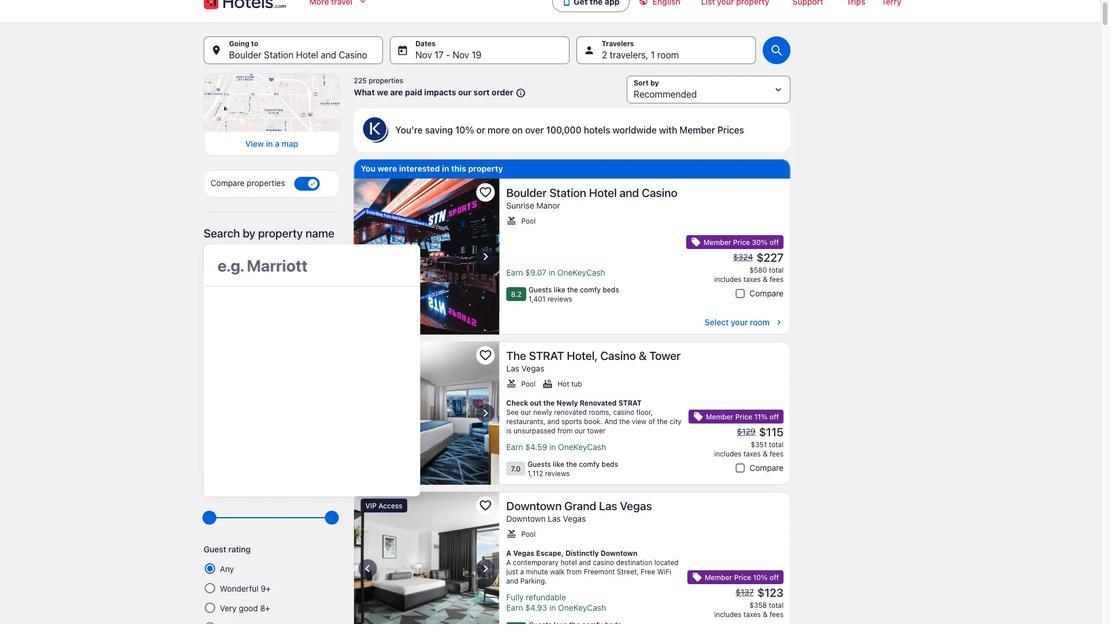 Task type: locate. For each thing, give the bounding box(es) containing it.
las down the
[[507, 364, 520, 373]]

3 pool from the top
[[522, 530, 536, 538]]

1 taxes from the top
[[744, 275, 761, 283]]

1 vertical spatial strat
[[619, 399, 642, 407]]

0 vertical spatial room
[[658, 49, 679, 60]]

pool up out
[[522, 380, 536, 388]]

member price 11% off
[[706, 413, 780, 421]]

price up $137
[[735, 573, 752, 582]]

the for guests like the comfy beds 1,401 reviews
[[568, 286, 578, 294]]

downtown down 1,112
[[507, 499, 562, 512]]

earn left $9.07
[[507, 268, 523, 277]]

1 vertical spatial las
[[599, 499, 618, 512]]

beds for guests like the comfy beds 1,112 reviews
[[602, 460, 619, 468]]

popular
[[204, 329, 233, 338]]

off for $123
[[770, 573, 780, 582]]

view
[[246, 139, 264, 149]]

nov left 17
[[416, 49, 432, 60]]

1 horizontal spatial boulder
[[507, 186, 547, 199]]

the up 'newly'
[[544, 399, 555, 407]]

0 horizontal spatial station
[[264, 49, 294, 60]]

boulder station hotel and casino sunrise manor
[[507, 186, 678, 210]]

includes inside $129 $115 $351 total includes taxes & fees
[[715, 450, 742, 458]]

beds for guests like the comfy beds 1,401 reviews
[[603, 286, 620, 294]]

0 vertical spatial a
[[507, 549, 512, 557]]

room right "1"
[[658, 49, 679, 60]]

in right $9.07
[[549, 268, 556, 277]]

2 vertical spatial includes
[[715, 610, 742, 619]]

price up "$324"
[[734, 238, 751, 246]]

member for downtown grand las vegas
[[705, 573, 733, 582]]

guests up 1,112
[[528, 460, 551, 468]]

includes inside '$137 $123 $358 total includes taxes & fees'
[[715, 610, 742, 619]]

properties up we
[[369, 76, 404, 84]]

comfy
[[580, 286, 601, 294], [579, 460, 600, 468]]

1 vertical spatial downtown
[[507, 514, 546, 524]]

1 horizontal spatial casino
[[601, 349, 636, 362]]

& inside the strat hotel, casino & tower las vegas
[[639, 349, 647, 362]]

beds down tower
[[602, 460, 619, 468]]

small image up check
[[507, 379, 517, 389]]

taxes inside $129 $115 $351 total includes taxes & fees
[[744, 450, 761, 458]]

e.g. Marriott text field
[[204, 245, 421, 286]]

0 vertical spatial properties
[[369, 76, 404, 84]]

1,401
[[529, 295, 546, 303]]

wonderful 9+
[[220, 584, 271, 594]]

casino inside 'dropdown button'
[[339, 49, 368, 60]]

225 properties
[[354, 76, 404, 84]]

vip
[[366, 502, 377, 510]]

boulder inside boulder station hotel and casino sunrise manor
[[507, 186, 547, 199]]

station inside boulder station hotel and casino sunrise manor
[[550, 186, 587, 199]]

0 vertical spatial downtown
[[507, 499, 562, 512]]

0 vertical spatial las
[[507, 364, 520, 373]]

fees inside $324 $227 $580 total includes taxes & fees
[[770, 275, 784, 283]]

earn down fully
[[507, 603, 523, 613]]

casino inside boulder station hotel and casino sunrise manor
[[642, 186, 678, 199]]

downtown up escape,
[[507, 514, 546, 524]]

& inside $129 $115 $351 total includes taxes & fees
[[763, 450, 768, 458]]

taxes inside $324 $227 $580 total includes taxes & fees
[[744, 275, 761, 283]]

1 vertical spatial from
[[567, 568, 582, 576]]

& left tower
[[639, 349, 647, 362]]

1 vertical spatial like
[[553, 460, 565, 468]]

strat up floor,
[[619, 399, 642, 407]]

nov
[[416, 49, 432, 60], [453, 49, 470, 60]]

2 vertical spatial onekeycash
[[559, 603, 606, 613]]

hotel
[[561, 558, 577, 566]]

your
[[731, 318, 748, 327]]

1 a from the top
[[507, 549, 512, 557]]

hotel inside boulder station hotel and casino sunrise manor
[[589, 186, 617, 199]]

1 horizontal spatial nov
[[453, 49, 470, 60]]

1 horizontal spatial room
[[751, 318, 770, 327]]

small image
[[514, 88, 526, 98], [507, 529, 517, 539], [692, 572, 703, 583]]

off right 11%
[[770, 413, 780, 421]]

parking.
[[521, 577, 547, 585]]

reviews right 1,112
[[545, 469, 570, 477]]

1 vertical spatial reviews
[[545, 469, 570, 477]]

the for check out the newly renovated strat see our newly renovated rooms, casino floor, restaurants, and sports book.  and the view of the city is unsurpassed from our tower
[[544, 399, 555, 407]]

casino inside check out the newly renovated strat see our newly renovated rooms, casino floor, restaurants, and sports book.  and the view of the city is unsurpassed from our tower
[[614, 408, 635, 416]]

comfy down tower
[[579, 460, 600, 468]]

& for downtown grand las vegas
[[763, 610, 768, 619]]

casino up freemont
[[593, 558, 615, 566]]

1 total from the top
[[769, 266, 784, 274]]

properties for compare properties
[[247, 178, 285, 188]]

hotel inside 'dropdown button'
[[296, 49, 318, 60]]

1 vertical spatial earn
[[507, 443, 523, 452]]

0 horizontal spatial las
[[507, 364, 520, 373]]

las
[[507, 364, 520, 373], [599, 499, 618, 512], [548, 514, 561, 524]]

0 horizontal spatial hotel
[[296, 49, 318, 60]]

beds inside guests like the comfy beds 1,401 reviews
[[603, 286, 620, 294]]

the right of
[[658, 417, 668, 425]]

newly
[[557, 399, 578, 407]]

2 travelers, 1 room
[[602, 49, 679, 60]]

& inside $324 $227 $580 total includes taxes & fees
[[763, 275, 768, 283]]

0 horizontal spatial a
[[275, 139, 280, 149]]

the
[[568, 286, 578, 294], [544, 399, 555, 407], [620, 417, 630, 425], [658, 417, 668, 425], [567, 460, 577, 468]]

hotel,
[[567, 349, 598, 362]]

1 horizontal spatial our
[[521, 408, 532, 416]]

room
[[658, 49, 679, 60], [751, 318, 770, 327]]

onekeycash down tower
[[559, 443, 606, 452]]

earn for earn $9.07 in onekeycash
[[507, 268, 523, 277]]

price for downtown grand las vegas
[[735, 573, 752, 582]]

boulder down hotels logo on the left
[[229, 49, 262, 60]]

0 vertical spatial guests
[[529, 286, 552, 294]]

1 vertical spatial by
[[233, 301, 245, 314]]

10% up $123
[[754, 573, 768, 582]]

boulder for boulder station hotel and casino
[[229, 49, 262, 60]]

las right the grand
[[599, 499, 618, 512]]

las inside the strat hotel, casino & tower las vegas
[[507, 364, 520, 373]]

compare for the strat hotel, casino & tower
[[750, 463, 784, 473]]

includes inside $324 $227 $580 total includes taxes & fees
[[715, 275, 742, 283]]

strat inside the strat hotel, casino & tower las vegas
[[529, 349, 564, 362]]

beds inside guests like the comfy beds 1,112 reviews
[[602, 460, 619, 468]]

0 vertical spatial total
[[769, 266, 784, 274]]

2 vertical spatial taxes
[[744, 610, 761, 619]]

& for boulder station hotel and casino
[[763, 275, 768, 283]]

taxes down $580
[[744, 275, 761, 283]]

you were interested in this property
[[361, 164, 503, 173]]

0 horizontal spatial properties
[[247, 178, 285, 188]]

includes down the $129 button at the bottom
[[715, 450, 742, 458]]

the down earn $4.59 in onekeycash
[[567, 460, 577, 468]]

in inside fully refundable earn $4.93 in onekeycash
[[550, 603, 556, 613]]

total down $227
[[769, 266, 784, 274]]

casino
[[339, 49, 368, 60], [642, 186, 678, 199], [601, 349, 636, 362]]

1 pool from the top
[[522, 217, 536, 225]]

0 vertical spatial fees
[[770, 275, 784, 283]]

includes for $227
[[715, 275, 742, 283]]

3 off from the top
[[770, 573, 780, 582]]

2 includes from the top
[[715, 450, 742, 458]]

member up $324 $227 $580 total includes taxes & fees
[[704, 238, 732, 246]]

$351
[[751, 440, 768, 449]]

2 horizontal spatial las
[[599, 499, 618, 512]]

3 taxes from the top
[[744, 610, 761, 619]]

1 vertical spatial fees
[[770, 450, 784, 458]]

any
[[220, 565, 234, 574]]

2 off from the top
[[770, 413, 780, 421]]

small image for member price 10% off
[[692, 572, 703, 583]]

compare down the $351 at the right of the page
[[750, 463, 784, 473]]

1 horizontal spatial a
[[520, 568, 524, 576]]

2 earn from the top
[[507, 443, 523, 452]]

pool up 'contemporary'
[[522, 530, 536, 538]]

0 vertical spatial comfy
[[580, 286, 601, 294]]

0 vertical spatial off
[[770, 238, 780, 246]]

select
[[705, 318, 729, 327]]

downtown up destination
[[601, 549, 638, 557]]

1 vertical spatial hotel
[[589, 186, 617, 199]]

price
[[734, 238, 751, 246], [736, 413, 753, 421], [204, 451, 223, 461], [735, 573, 752, 582]]

3 earn from the top
[[507, 603, 523, 613]]

the inside guests like the comfy beds 1,112 reviews
[[567, 460, 577, 468]]

our left sort
[[458, 88, 472, 97]]

$129
[[738, 427, 756, 436]]

properties down view in a map "button"
[[247, 178, 285, 188]]

0 vertical spatial earn
[[507, 268, 523, 277]]

0 vertical spatial hotel
[[296, 49, 318, 60]]

strat
[[529, 349, 564, 362], [619, 399, 642, 407]]

like inside guests like the comfy beds 1,112 reviews
[[553, 460, 565, 468]]

0 vertical spatial beds
[[603, 286, 620, 294]]

reviews inside guests like the comfy beds 1,112 reviews
[[545, 469, 570, 477]]

0 vertical spatial 10%
[[456, 125, 474, 136]]

$4.59
[[526, 443, 548, 452]]

strat right the
[[529, 349, 564, 362]]

like for 1,112 reviews
[[553, 460, 565, 468]]

1 vertical spatial includes
[[715, 450, 742, 458]]

by right filter
[[233, 301, 245, 314]]

show next image for boulder station hotel and casino image
[[479, 250, 493, 264]]

our
[[458, 88, 472, 97], [521, 408, 532, 416], [575, 427, 586, 435]]

off
[[770, 238, 780, 246], [770, 413, 780, 421], [770, 573, 780, 582]]

boulder for boulder station hotel and casino sunrise manor
[[507, 186, 547, 199]]

comfy inside guests like the comfy beds 1,112 reviews
[[579, 460, 600, 468]]

2 vertical spatial off
[[770, 573, 780, 582]]

8+
[[260, 604, 270, 613]]

2 vertical spatial total
[[769, 601, 784, 609]]

1 vertical spatial properties
[[247, 178, 285, 188]]

1 horizontal spatial 10%
[[754, 573, 768, 582]]

from inside a vegas escape, distinctly downtown a contemporary hotel and casino destination located just a minute walk from freemont street, free wifi and parking.
[[567, 568, 582, 576]]

room left the medium icon
[[751, 318, 770, 327]]

2 vertical spatial earn
[[507, 603, 523, 613]]

small image down sunrise on the left top of the page
[[507, 216, 517, 226]]

0 horizontal spatial nov
[[416, 49, 432, 60]]

total down $115
[[769, 440, 784, 449]]

1 vertical spatial 10%
[[754, 573, 768, 582]]

fees inside '$137 $123 $358 total includes taxes & fees'
[[770, 610, 784, 619]]

0 vertical spatial reviews
[[548, 295, 573, 303]]

taxes for $123
[[744, 610, 761, 619]]

0 vertical spatial from
[[558, 427, 573, 435]]

comfy inside guests like the comfy beds 1,401 reviews
[[580, 286, 601, 294]]

manor
[[537, 201, 560, 210]]

in inside "button"
[[266, 139, 273, 149]]

member up '$137 $123 $358 total includes taxes & fees'
[[705, 573, 733, 582]]

member
[[680, 125, 716, 136], [704, 238, 732, 246], [706, 413, 734, 421], [705, 573, 733, 582]]

small image right wifi
[[692, 572, 703, 583]]

from down hotel in the right bottom of the page
[[567, 568, 582, 576]]

a inside "button"
[[275, 139, 280, 149]]

1 vertical spatial taxes
[[744, 450, 761, 458]]

1 horizontal spatial station
[[550, 186, 587, 199]]

earn down is
[[507, 443, 523, 452]]

2 vertical spatial casino
[[601, 349, 636, 362]]

1 vertical spatial guests
[[528, 460, 551, 468]]

2 vertical spatial pool
[[522, 530, 536, 538]]

paid
[[405, 88, 423, 97]]

the inside guests like the comfy beds 1,401 reviews
[[568, 286, 578, 294]]

100,000
[[547, 125, 582, 136]]

las up escape,
[[548, 514, 561, 524]]

a inside a vegas escape, distinctly downtown a contemporary hotel and casino destination located just a minute walk from freemont street, free wifi and parking.
[[520, 568, 524, 576]]

0 horizontal spatial room
[[658, 49, 679, 60]]

search image
[[770, 43, 784, 57]]

compare down $580
[[750, 289, 784, 298]]

hot tub
[[558, 380, 582, 388]]

station up static map image
[[264, 49, 294, 60]]

1 earn from the top
[[507, 268, 523, 277]]

guests inside guests like the comfy beds 1,401 reviews
[[529, 286, 552, 294]]

from down sports
[[558, 427, 573, 435]]

taxes
[[744, 275, 761, 283], [744, 450, 761, 458], [744, 610, 761, 619]]

and
[[321, 49, 337, 60], [620, 186, 640, 199], [548, 417, 560, 425], [579, 558, 591, 566], [507, 577, 519, 585]]

small image inside what we are paid impacts our sort order link
[[514, 88, 526, 98]]

sports
[[562, 417, 583, 425]]

1 includes from the top
[[715, 275, 742, 283]]

minute
[[526, 568, 549, 576]]

off for $227
[[770, 238, 780, 246]]

1 vertical spatial pool
[[522, 380, 536, 388]]

fees for $115
[[770, 450, 784, 458]]

access
[[379, 502, 403, 510]]

hotels
[[584, 125, 611, 136]]

1 vertical spatial onekeycash
[[559, 443, 606, 452]]

like down earn $9.07 in onekeycash
[[554, 286, 566, 294]]

2 a from the top
[[507, 558, 511, 566]]

the for guests like the comfy beds 1,112 reviews
[[567, 460, 577, 468]]

worldwide
[[613, 125, 657, 136]]

price up $129
[[736, 413, 753, 421]]

fees for $123
[[770, 610, 784, 619]]

1 vertical spatial small image
[[507, 529, 517, 539]]

& down $358
[[763, 610, 768, 619]]

0 horizontal spatial boulder
[[229, 49, 262, 60]]

2 vertical spatial downtown
[[601, 549, 638, 557]]

beds
[[603, 286, 620, 294], [602, 460, 619, 468]]

in right view
[[266, 139, 273, 149]]

2 vertical spatial las
[[548, 514, 561, 524]]

taxes down the $351 at the right of the page
[[744, 450, 761, 458]]

taxes inside '$137 $123 $358 total includes taxes & fees'
[[744, 610, 761, 619]]

onekeycash for earn $4.59 in onekeycash
[[559, 443, 606, 452]]

0 horizontal spatial property
[[258, 226, 303, 240]]

2 total from the top
[[769, 440, 784, 449]]

grand
[[565, 499, 597, 512]]

0 vertical spatial casino
[[614, 408, 635, 416]]

1 horizontal spatial hotel
[[589, 186, 617, 199]]

downtown inside a vegas escape, distinctly downtown a contemporary hotel and casino destination located just a minute walk from freemont street, free wifi and parking.
[[601, 549, 638, 557]]

0 vertical spatial a
[[275, 139, 280, 149]]

beds up select your room link
[[603, 286, 620, 294]]

0 vertical spatial like
[[554, 286, 566, 294]]

located
[[655, 558, 679, 566]]

0 vertical spatial small image
[[514, 88, 526, 98]]

2 vertical spatial our
[[575, 427, 586, 435]]

onekeycash inside fully refundable earn $4.93 in onekeycash
[[559, 603, 606, 613]]

vegas
[[522, 364, 545, 373], [620, 499, 652, 512], [563, 514, 586, 524], [514, 549, 535, 557]]

Save Downtown Grand Las Vegas to a trip checkbox
[[477, 497, 495, 515]]

includes down $137 button
[[715, 610, 742, 619]]

just
[[507, 568, 519, 576]]

very good 8+
[[220, 604, 270, 613]]

hot
[[558, 380, 570, 388]]

0 vertical spatial compare
[[211, 178, 245, 188]]

floor,
[[637, 408, 653, 416]]

$4.93
[[526, 603, 548, 613]]

2 vertical spatial compare
[[750, 463, 784, 473]]

station for boulder station hotel and casino
[[264, 49, 294, 60]]

casino up the and
[[614, 408, 635, 416]]

our up restaurants,
[[521, 408, 532, 416]]

property up save boulder station hotel and casino to a trip checkbox
[[469, 164, 503, 173]]

vegas up 'contemporary'
[[514, 549, 535, 557]]

0 vertical spatial includes
[[715, 275, 742, 283]]

total down $123
[[769, 601, 784, 609]]

0 vertical spatial boulder
[[229, 49, 262, 60]]

member right with
[[680, 125, 716, 136]]

1 vertical spatial off
[[770, 413, 780, 421]]

1 vertical spatial boulder
[[507, 186, 547, 199]]

3 fees from the top
[[770, 610, 784, 619]]

1 fees from the top
[[770, 275, 784, 283]]

1 vertical spatial compare
[[750, 289, 784, 298]]

2 horizontal spatial our
[[575, 427, 586, 435]]

0 vertical spatial taxes
[[744, 275, 761, 283]]

hotel
[[296, 49, 318, 60], [589, 186, 617, 199]]

off right 30%
[[770, 238, 780, 246]]

small image up 'contemporary'
[[507, 529, 517, 539]]

1 vertical spatial beds
[[602, 460, 619, 468]]

& down the $351 at the right of the page
[[763, 450, 768, 458]]

reviews for 1,112 reviews
[[545, 469, 570, 477]]

total inside $129 $115 $351 total includes taxes & fees
[[769, 440, 784, 449]]

show previous image for boulder station hotel and casino image
[[361, 250, 375, 264]]

vegas down the
[[522, 364, 545, 373]]

name
[[306, 226, 335, 240]]

0 vertical spatial casino
[[339, 49, 368, 60]]

pool for boulder
[[522, 217, 536, 225]]

1 vertical spatial property
[[258, 226, 303, 240]]

0 horizontal spatial 10%
[[456, 125, 474, 136]]

boulder inside 'dropdown button'
[[229, 49, 262, 60]]

2 horizontal spatial casino
[[642, 186, 678, 199]]

reviews for 1,401 reviews
[[548, 295, 573, 303]]

0 horizontal spatial casino
[[339, 49, 368, 60]]

total inside '$137 $123 $358 total includes taxes & fees'
[[769, 601, 784, 609]]

pool for downtown
[[522, 530, 536, 538]]

10% left the or
[[456, 125, 474, 136]]

earn $4.59 in onekeycash
[[507, 443, 606, 452]]

$129 $115 $351 total includes taxes & fees
[[715, 425, 784, 458]]

comfy down earn $9.07 in onekeycash
[[580, 286, 601, 294]]

1 off from the top
[[770, 238, 780, 246]]

1 vertical spatial a
[[520, 568, 524, 576]]

1 horizontal spatial strat
[[619, 399, 642, 407]]

reviews right 1,401
[[548, 295, 573, 303]]

small image up on
[[514, 88, 526, 98]]

in down "refundable"
[[550, 603, 556, 613]]

price per night
[[204, 451, 260, 461]]

guests up 1,401
[[529, 286, 552, 294]]

like down earn $4.59 in onekeycash
[[553, 460, 565, 468]]

tub
[[572, 380, 582, 388]]

earn
[[507, 268, 523, 277], [507, 443, 523, 452], [507, 603, 523, 613]]

a left map at left
[[275, 139, 280, 149]]

3 total from the top
[[769, 601, 784, 609]]

& inside '$137 $123 $358 total includes taxes & fees'
[[763, 610, 768, 619]]

fees down $115
[[770, 450, 784, 458]]

strat inside check out the newly renovated strat see our newly renovated rooms, casino floor, restaurants, and sports book.  and the view of the city is unsurpassed from our tower
[[619, 399, 642, 407]]

reviews inside guests like the comfy beds 1,401 reviews
[[548, 295, 573, 303]]

see
[[507, 408, 519, 416]]

exterior image
[[354, 342, 500, 485]]

1 vertical spatial casino
[[642, 186, 678, 199]]

small image right city
[[694, 412, 704, 422]]

1 vertical spatial a
[[507, 558, 511, 566]]

pool down sunrise on the left top of the page
[[522, 217, 536, 225]]

property left name
[[258, 226, 303, 240]]

2 vertical spatial small image
[[692, 572, 703, 583]]

this
[[451, 164, 467, 173]]

map
[[282, 139, 298, 149]]

0 horizontal spatial strat
[[529, 349, 564, 362]]

fees down $227
[[770, 275, 784, 283]]

1 horizontal spatial properties
[[369, 76, 404, 84]]

fees inside $129 $115 $351 total includes taxes & fees
[[770, 450, 784, 458]]

casino image
[[354, 179, 500, 335]]

3 includes from the top
[[715, 610, 742, 619]]

casino inside the strat hotel, casino & tower las vegas
[[601, 349, 636, 362]]

0 vertical spatial our
[[458, 88, 472, 97]]

2 taxes from the top
[[744, 450, 761, 458]]

station up manor
[[550, 186, 587, 199]]

0 vertical spatial property
[[469, 164, 503, 173]]

guests inside guests like the comfy beds 1,112 reviews
[[528, 460, 551, 468]]

0 vertical spatial onekeycash
[[558, 268, 606, 277]]

static map image image
[[204, 73, 340, 132]]

like inside guests like the comfy beds 1,401 reviews
[[554, 286, 566, 294]]

total inside $324 $227 $580 total includes taxes & fees
[[769, 266, 784, 274]]

the down earn $9.07 in onekeycash
[[568, 286, 578, 294]]

our down sports
[[575, 427, 586, 435]]

off up $123
[[770, 573, 780, 582]]

$1,000 and above, Maximum, Price per night range field
[[211, 505, 333, 531]]

you
[[361, 164, 376, 173]]

2 pool from the top
[[522, 380, 536, 388]]

2 vertical spatial fees
[[770, 610, 784, 619]]

0 vertical spatial strat
[[529, 349, 564, 362]]

& down $580
[[763, 275, 768, 283]]

2 fees from the top
[[770, 450, 784, 458]]

fees down $123
[[770, 610, 784, 619]]

good
[[239, 604, 258, 613]]

by right search
[[243, 226, 256, 240]]

station inside 'dropdown button'
[[264, 49, 294, 60]]

or
[[477, 125, 486, 136]]

downtown for a
[[601, 549, 638, 557]]

view in a map button
[[211, 139, 333, 149]]

small image
[[639, 0, 648, 6], [507, 216, 517, 226], [691, 237, 702, 247], [507, 379, 517, 389], [543, 379, 553, 389], [694, 412, 704, 422]]

onekeycash down "refundable"
[[559, 603, 606, 613]]

walk
[[550, 568, 565, 576]]

a right just
[[520, 568, 524, 576]]

taxes down $358
[[744, 610, 761, 619]]

0 vertical spatial by
[[243, 226, 256, 240]]

includes down the $324 button
[[715, 275, 742, 283]]

casino for boulder station hotel and casino
[[339, 49, 368, 60]]



Task type: vqa. For each thing, say whether or not it's contained in the screenshot.
OUR to the bottom
yes



Task type: describe. For each thing, give the bounding box(es) containing it.
$1,000 and above, Maximum, Price per night text field
[[274, 466, 340, 494]]

boulder station hotel and casino button
[[204, 36, 383, 64]]

the strat hotel, casino & tower las vegas
[[507, 349, 681, 373]]

night
[[240, 451, 260, 461]]

vegas right the grand
[[620, 499, 652, 512]]

downtown grand las vegas downtown las vegas
[[507, 499, 652, 524]]

fully refundable earn $4.93 in onekeycash
[[507, 593, 606, 613]]

guests like the comfy beds 1,401 reviews
[[529, 286, 620, 303]]

price left per
[[204, 451, 223, 461]]

1
[[651, 49, 655, 60]]

$123
[[758, 586, 784, 599]]

0 horizontal spatial our
[[458, 88, 472, 97]]

vegas inside the strat hotel, casino & tower las vegas
[[522, 364, 545, 373]]

show next image for the strat hotel, casino & tower image
[[479, 406, 493, 420]]

tower
[[588, 427, 606, 435]]

1 vertical spatial room
[[751, 318, 770, 327]]

earn for earn $4.59 in onekeycash
[[507, 443, 523, 452]]

includes for $123
[[715, 610, 742, 619]]

member for boulder station hotel and casino
[[704, 238, 732, 246]]

city
[[670, 417, 682, 425]]

1,112
[[528, 469, 543, 477]]

taxes for $227
[[744, 275, 761, 283]]

1 horizontal spatial las
[[548, 514, 561, 524]]

$115
[[760, 425, 784, 438]]

filter
[[204, 301, 230, 314]]

and
[[605, 417, 618, 425]]

saving
[[425, 125, 453, 136]]

distinctly
[[566, 549, 599, 557]]

we
[[377, 88, 388, 97]]

price for boulder station hotel and casino
[[734, 238, 751, 246]]

prices
[[718, 125, 745, 136]]

$358
[[750, 601, 768, 609]]

newly
[[534, 408, 553, 416]]

filters
[[235, 329, 257, 338]]

per
[[225, 451, 238, 461]]

casino inside a vegas escape, distinctly downtown a contemporary hotel and casino destination located just a minute walk from freemont street, free wifi and parking.
[[593, 558, 615, 566]]

member price 10% off
[[705, 573, 780, 582]]

on
[[512, 125, 523, 136]]

hotels logo image
[[204, 0, 287, 11]]

includes for $115
[[715, 450, 742, 458]]

fully
[[507, 593, 524, 602]]

Save The STRAT Hotel, Casino & Tower to a trip checkbox
[[477, 346, 495, 365]]

1 horizontal spatial property
[[469, 164, 503, 173]]

off for $115
[[770, 413, 780, 421]]

11%
[[755, 413, 768, 421]]

unsurpassed
[[514, 427, 556, 435]]

impacts
[[425, 88, 456, 97]]

escape,
[[537, 549, 564, 557]]

1 nov from the left
[[416, 49, 432, 60]]

guest
[[204, 545, 226, 554]]

refundable
[[526, 593, 566, 602]]

you're saving 10% or more on over 100,000 hotels worldwide with member prices
[[396, 125, 745, 136]]

earn $9.07 in onekeycash
[[507, 268, 606, 277]]

comfy for 1,401 reviews
[[580, 286, 601, 294]]

$129 button
[[736, 427, 757, 437]]

wonderful
[[220, 584, 259, 594]]

were
[[378, 164, 397, 173]]

guests for 1,401
[[529, 286, 552, 294]]

small image left hot in the right bottom of the page
[[543, 379, 553, 389]]

& for the strat hotel, casino & tower
[[763, 450, 768, 458]]

$0, Minimum, Price per night text field
[[204, 466, 270, 494]]

$580
[[750, 266, 768, 274]]

boulder station hotel and casino
[[229, 49, 368, 60]]

by for search
[[243, 226, 256, 240]]

destination
[[617, 558, 653, 566]]

what
[[354, 88, 375, 97]]

from inside check out the newly renovated strat see our newly renovated rooms, casino floor, restaurants, and sports book.  and the view of the city is unsurpassed from our tower
[[558, 427, 573, 435]]

popular filters
[[204, 329, 257, 338]]

show previous image for downtown grand las vegas image
[[361, 562, 375, 576]]

sunrise
[[507, 201, 535, 210]]

member price 30% off
[[704, 238, 780, 246]]

$324 $227 $580 total includes taxes & fees
[[715, 250, 784, 283]]

vip access
[[366, 502, 403, 510]]

leading image
[[562, 0, 572, 6]]

hotel for boulder station hotel and casino sunrise manor
[[589, 186, 617, 199]]

downtown for downtown
[[507, 514, 546, 524]]

onekeycash for earn $9.07 in onekeycash
[[558, 268, 606, 277]]

total for $123
[[769, 601, 784, 609]]

you're
[[396, 125, 423, 136]]

total for $115
[[769, 440, 784, 449]]

tower
[[650, 349, 681, 362]]

2
[[602, 49, 608, 60]]

are
[[390, 88, 403, 97]]

$137 $123 $358 total includes taxes & fees
[[715, 586, 784, 619]]

vegas down the grand
[[563, 514, 586, 524]]

Save Boulder Station Hotel and Casino to a trip checkbox
[[477, 183, 495, 202]]

free
[[641, 568, 656, 576]]

station for boulder station hotel and casino sunrise manor
[[550, 186, 587, 199]]

check
[[507, 399, 529, 407]]

compare properties
[[211, 178, 285, 188]]

fees for $227
[[770, 275, 784, 283]]

properties for 225 properties
[[369, 76, 404, 84]]

nov 17 - nov 19 button
[[390, 36, 570, 64]]

small image for pool
[[507, 529, 517, 539]]

total for $227
[[769, 266, 784, 274]]

rating
[[229, 545, 251, 554]]

the right the and
[[620, 417, 630, 425]]

by for filter
[[233, 301, 245, 314]]

a vegas escape, distinctly downtown a contemporary hotel and casino destination located just a minute walk from freemont street, free wifi and parking.
[[507, 549, 679, 585]]

in right $4.59
[[550, 443, 556, 452]]

earn inside fully refundable earn $4.93 in onekeycash
[[507, 603, 523, 613]]

and inside 'dropdown button'
[[321, 49, 337, 60]]

19
[[472, 49, 482, 60]]

2 nov from the left
[[453, 49, 470, 60]]

of
[[649, 417, 656, 425]]

-
[[446, 49, 451, 60]]

casino for boulder station hotel and casino sunrise manor
[[642, 186, 678, 199]]

like for 1,401 reviews
[[554, 286, 566, 294]]

and inside boulder station hotel and casino sunrise manor
[[620, 186, 640, 199]]

freemont
[[584, 568, 615, 576]]

out
[[530, 399, 542, 407]]

1 vertical spatial our
[[521, 408, 532, 416]]

guests for 1,112
[[528, 460, 551, 468]]

wifi
[[658, 568, 672, 576]]

restaurants,
[[507, 417, 546, 425]]

room inside dropdown button
[[658, 49, 679, 60]]

17
[[435, 49, 444, 60]]

rooftop pool image
[[354, 492, 500, 624]]

renovated
[[580, 399, 617, 407]]

225
[[354, 76, 367, 84]]

and inside check out the newly renovated strat see our newly renovated rooms, casino floor, restaurants, and sports book.  and the view of the city is unsurpassed from our tower
[[548, 417, 560, 425]]

hotel for boulder station hotel and casino
[[296, 49, 318, 60]]

what we are paid impacts our sort order link
[[354, 87, 526, 98]]

small image left member price 30% off
[[691, 237, 702, 247]]

7.0
[[511, 465, 521, 473]]

guests like the comfy beds 1,112 reviews
[[528, 460, 619, 477]]

in left this
[[442, 164, 450, 173]]

compare for boulder station hotel and casino
[[750, 289, 784, 298]]

$324
[[734, 252, 754, 262]]

$324 button
[[733, 252, 755, 262]]

is
[[507, 427, 512, 435]]

view
[[632, 417, 647, 425]]

$137
[[736, 588, 754, 597]]

$227
[[757, 250, 784, 264]]

sort
[[474, 88, 490, 97]]

10% for off
[[754, 573, 768, 582]]

10% for or
[[456, 125, 474, 136]]

street,
[[617, 568, 639, 576]]

vegas inside a vegas escape, distinctly downtown a contemporary hotel and casino destination located just a minute walk from freemont street, free wifi and parking.
[[514, 549, 535, 557]]

price for the strat hotel, casino & tower
[[736, 413, 753, 421]]

show next image for downtown grand las vegas image
[[479, 562, 493, 576]]

comfy for 1,112 reviews
[[579, 460, 600, 468]]

member for the strat hotel, casino & tower
[[706, 413, 734, 421]]

medium image
[[775, 318, 784, 327]]

taxes for $115
[[744, 450, 761, 458]]

small image up 2 travelers, 1 room
[[639, 0, 648, 6]]

rooms,
[[589, 408, 612, 416]]

$0, Minimum, Price per night range field
[[211, 505, 333, 531]]



